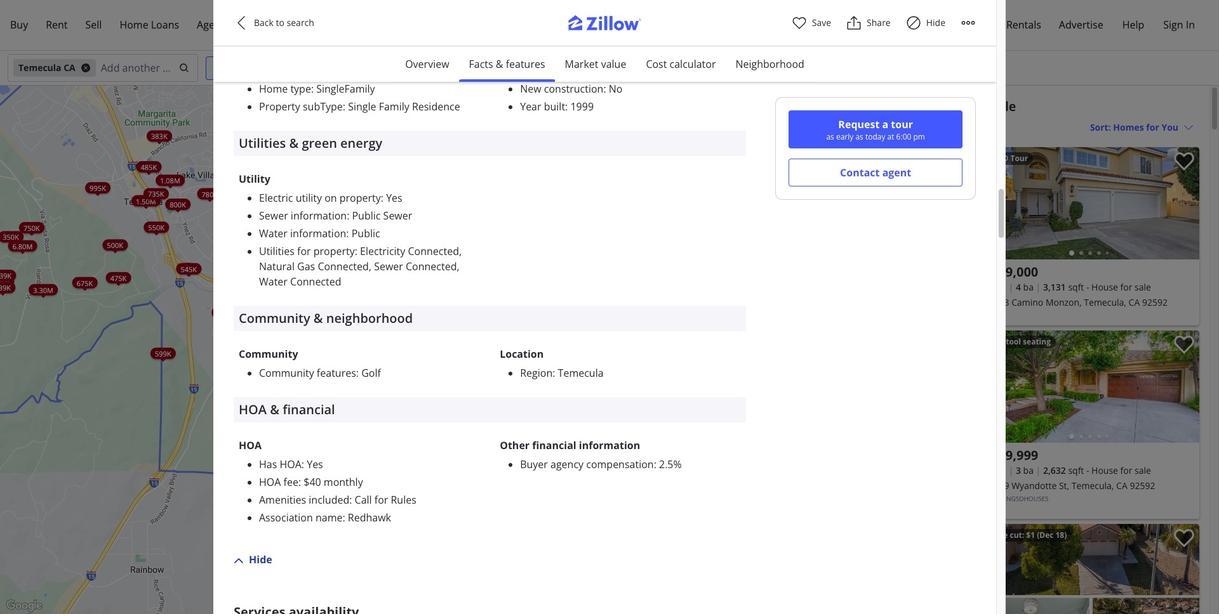 Task type: describe. For each thing, give the bounding box(es) containing it.
location region : temecula
[[500, 347, 604, 380]]

355k
[[267, 273, 283, 283]]

monzon,
[[1046, 297, 1082, 309]]

sale
[[991, 98, 1017, 115]]

back
[[254, 17, 274, 29]]

0 vertical spatial 699k link
[[344, 206, 369, 217]]

for up 45473 camino monzon, temecula, ca 92592 'link'
[[1121, 281, 1133, 293]]

hide for chevron up icon
[[249, 553, 272, 567]]

sqft for $919,000
[[1069, 281, 1085, 293]]

manage rentals link
[[957, 10, 1051, 40]]

share
[[867, 17, 891, 29]]

798k link
[[353, 356, 378, 368]]

& for utilities & green energy
[[289, 135, 299, 152]]

units
[[256, 91, 272, 101]]

help
[[1123, 18, 1145, 32]]

chevron up image
[[234, 556, 244, 567]]

1 vertical spatial property
[[314, 244, 355, 258]]

water inside electricity connected, natural gas connected, sewer connected, water connected
[[259, 275, 288, 289]]

home for home loans
[[120, 18, 148, 32]]

0 horizontal spatial 785k
[[331, 314, 347, 324]]

residence
[[412, 100, 460, 114]]

800k inside the for you 800k
[[380, 148, 396, 157]]

save
[[812, 17, 832, 29]]

tour for 765k
[[302, 98, 315, 104]]

45473 camino monzon, temecula, ca 92592 image
[[979, 147, 1200, 260]]

& for facts & features
[[496, 57, 503, 71]]

950k
[[569, 100, 586, 110]]

270k
[[244, 84, 260, 94]]

42419 wyandotte st, temecula, ca 92592 shoppingsdhouses
[[984, 480, 1156, 504]]

to
[[276, 17, 285, 29]]

545k link
[[176, 263, 201, 275]]

google image
[[3, 598, 45, 615]]

advertise
[[1060, 18, 1104, 32]]

temecula, for $919,000
[[1085, 297, 1127, 309]]

type
[[291, 82, 311, 96]]

you for 600k
[[304, 193, 313, 199]]

for up gas
[[297, 244, 311, 258]]

1 as from the left
[[827, 132, 835, 142]]

950k link
[[565, 100, 590, 111]]

singlefamily
[[317, 82, 375, 96]]

property images, use arrow keys to navigate, image 1 of 39 group
[[979, 331, 1200, 447]]

manage rentals
[[966, 18, 1042, 32]]

chevron left image for price cut:
[[986, 573, 1001, 589]]

31734 calle novelda, temecula, ca 92592 image
[[979, 525, 1200, 615]]

at
[[888, 132, 895, 142]]

565k
[[293, 262, 309, 272]]

temecula, for $799,999
[[1072, 480, 1115, 492]]

635k link
[[310, 191, 335, 203]]

660k link
[[280, 270, 305, 281]]

2 horizontal spatial 800k link
[[310, 226, 335, 238]]

chevron down image inside filters element
[[455, 63, 465, 73]]

800k down 1.08m link
[[170, 199, 186, 209]]

2 vertical spatial community
[[259, 366, 314, 380]]

788k link
[[340, 102, 365, 113]]

1 horizontal spatial 590k link
[[306, 197, 331, 208]]

1 vertical spatial 500k link
[[261, 329, 286, 340]]

for up 42419 wyandotte st, temecula, ca 92592 link on the right of the page
[[1121, 465, 1133, 477]]

family
[[379, 100, 410, 114]]

: inside community community features : golf
[[356, 366, 359, 380]]

ca inside filters element
[[64, 62, 75, 74]]

3d tour
[[997, 153, 1029, 164]]

contact agent
[[841, 166, 912, 180]]

935k
[[453, 269, 469, 278]]

6.80m link
[[8, 240, 37, 252]]

0 vertical spatial 500k link
[[103, 239, 128, 251]]

chevron right image for relaxation
[[953, 196, 968, 211]]

community & neighborhood
[[239, 310, 413, 327]]

$799,999
[[984, 447, 1039, 464]]

45473 camino monzon, temecula, ca 92592 redfin
[[984, 297, 1168, 320]]

temecula ca real estate & homes for sale
[[756, 98, 1017, 115]]

383k
[[151, 131, 167, 141]]

875k link
[[356, 332, 381, 344]]

search
[[287, 17, 314, 29]]

1.80m link
[[282, 247, 311, 259]]

- house for sale for $799,999
[[1087, 465, 1152, 477]]

ba for $919,000
[[1024, 281, 1034, 293]]

2,632
[[1044, 465, 1066, 477]]

community for community
[[239, 347, 298, 361]]

cost calculator button
[[636, 46, 726, 82]]

chevron right image inside property images, use arrow keys to navigate, image 1 of 37 group
[[1178, 573, 1194, 589]]

financial inside other financial information buyer agency compensation : 2.5%
[[533, 439, 577, 453]]

chevron left image for barstool seating
[[986, 380, 1001, 395]]

1.08m link
[[156, 175, 185, 186]]

475k link
[[106, 272, 131, 284]]

6:00
[[897, 132, 912, 142]]

1 vertical spatial information
[[290, 227, 346, 241]]

property images, use arrow keys to navigate, image 1 of 14 group
[[753, 147, 974, 260]]

chevron left image
[[986, 196, 1001, 211]]

1 horizontal spatial 1.50m link
[[279, 249, 308, 261]]

0 horizontal spatial 590k link
[[245, 299, 270, 311]]

615k
[[281, 187, 298, 196]]

utility
[[296, 191, 322, 205]]

565k link
[[289, 261, 314, 273]]

you for 845k
[[331, 362, 340, 367]]

barstool seating
[[989, 337, 1051, 347]]

finder
[[227, 18, 255, 32]]

you for 800k
[[394, 142, 403, 148]]

2 vertical spatial 800k link
[[218, 313, 243, 324]]

725k
[[378, 200, 394, 209]]

fee
[[284, 476, 298, 490]]

clear field image
[[177, 63, 187, 73]]

0 vertical spatial 699k
[[348, 207, 365, 217]]

350k
[[3, 232, 19, 242]]

sewer down 769k
[[383, 209, 412, 223]]

condition new construction : no year built : 1999
[[500, 63, 623, 114]]

0 vertical spatial 800k link
[[165, 199, 190, 210]]

other financial information buyer agency compensation : 2.5%
[[500, 439, 682, 472]]

utility
[[239, 172, 270, 186]]

for for 845k
[[321, 362, 330, 367]]

31226 comotilo ct, temecula, ca 92592 image
[[753, 147, 974, 260]]

community community features : golf
[[239, 347, 381, 380]]

525k 1.50m
[[283, 247, 427, 260]]

temecula inside location region : temecula
[[558, 366, 604, 380]]

769k link
[[369, 178, 400, 195]]

ca inside 45473 camino monzon, temecula, ca 92592 redfin
[[1129, 297, 1140, 309]]

4 ba
[[1016, 281, 1034, 293]]

agency
[[551, 458, 584, 472]]

845k
[[317, 367, 333, 377]]

3d tour 724k
[[240, 306, 263, 321]]

1 vertical spatial 590k
[[250, 300, 266, 310]]

association
[[259, 511, 313, 525]]

natural
[[259, 260, 295, 274]]

900k link
[[274, 328, 299, 339]]

a
[[883, 118, 889, 132]]

595k link
[[375, 334, 400, 346]]

no
[[609, 82, 623, 96]]

for for 600k
[[294, 193, 302, 199]]

you right 560k
[[444, 246, 454, 252]]

1 vertical spatial 785k link
[[352, 350, 382, 367]]

& inside main content
[[909, 98, 919, 115]]

560k
[[416, 245, 432, 255]]

2.58m link
[[230, 237, 259, 248]]

1 vertical spatial 699k link
[[352, 273, 377, 284]]

tour
[[1011, 153, 1029, 164]]

amenities
[[259, 493, 306, 507]]

0 vertical spatial public
[[352, 209, 381, 223]]

3d for 3d tour 4 units
[[260, 86, 265, 92]]

545k
[[181, 264, 197, 274]]

cost calculator
[[646, 57, 716, 71]]

request
[[839, 118, 880, 132]]

780k
[[202, 189, 218, 199]]

sale for $919,000
[[1135, 281, 1152, 293]]

1 vertical spatial 699k
[[357, 274, 373, 283]]

utilities for utilities & green energy
[[239, 135, 286, 152]]

hoa & financial
[[239, 401, 335, 419]]

735k link
[[144, 188, 169, 199]]

1 horizontal spatial chevron down image
[[1184, 122, 1194, 132]]

3.30m link
[[29, 284, 58, 296]]

sale for $799,999
[[1135, 465, 1152, 477]]

995k
[[90, 183, 106, 193]]



Task type: vqa. For each thing, say whether or not it's contained in the screenshot.
790K
no



Task type: locate. For each thing, give the bounding box(es) containing it.
main content containing temecula ca real estate & homes for sale
[[743, 86, 1210, 615]]

property images, use arrow keys to navigate, image 1 of 37 group
[[979, 525, 1200, 615]]

features up new
[[506, 57, 545, 71]]

water up 1.80m "link"
[[259, 227, 288, 241]]

real
[[838, 98, 865, 115]]

1 vertical spatial community
[[239, 347, 298, 361]]

42419 wyandotte st, temecula, ca 92592 link
[[984, 479, 1195, 494]]

property
[[340, 191, 381, 205], [314, 244, 355, 258]]

home up the property at top left
[[259, 82, 288, 96]]

hide link
[[234, 553, 272, 568]]

more image
[[961, 15, 976, 30]]

0 horizontal spatial 500k
[[107, 240, 123, 250]]

780k link
[[197, 188, 222, 200]]

573k
[[293, 264, 309, 273]]

0 vertical spatial yes
[[386, 191, 403, 205]]

house up 42419 wyandotte st, temecula, ca 92592 link on the right of the page
[[1092, 465, 1119, 477]]

backyard
[[764, 153, 799, 164]]

1 horizontal spatial 785k link
[[352, 350, 382, 367]]

financial down 845k at the bottom left of page
[[283, 401, 335, 419]]

remove tag image
[[81, 63, 91, 73]]

1 vertical spatial chevron down image
[[1184, 122, 1194, 132]]

skip link list tab list
[[395, 46, 815, 83]]

features inside community community features : golf
[[317, 366, 356, 380]]

utilities up natural
[[259, 244, 295, 258]]

home left loans on the top left of page
[[120, 18, 148, 32]]

1 vertical spatial utilities
[[259, 244, 295, 258]]

camino
[[1012, 297, 1044, 309]]

2 - house for sale from the top
[[1087, 465, 1152, 477]]

45473
[[984, 297, 1010, 309]]

2 ba from the top
[[1024, 465, 1034, 477]]

0 vertical spatial financial
[[283, 401, 335, 419]]

500k down 540k
[[265, 330, 281, 339]]

water inside electric utility on property : yes sewer information : public sewer water information : public
[[259, 227, 288, 241]]

tour inside 3d tour 745k
[[403, 255, 415, 261]]

0 vertical spatial 1.50m
[[136, 196, 156, 206]]

1 horizontal spatial 4
[[1016, 281, 1021, 293]]

chevron right image
[[1178, 196, 1194, 211]]

1 horizontal spatial financial
[[533, 439, 577, 453]]

: inside location region : temecula
[[553, 366, 555, 380]]

870k
[[428, 271, 444, 280]]

42419 wyandotte st, temecula, ca 92592 image
[[979, 331, 1200, 443]]

270k link
[[239, 83, 265, 95]]

92592 for $799,999
[[1130, 480, 1156, 492]]

180k
[[242, 91, 258, 100]]

temecula up results
[[756, 98, 815, 115]]

chevron left image inside property images, use arrow keys to navigate, image 1 of 14 group
[[760, 196, 775, 211]]

1.50m up 565k link
[[283, 250, 303, 260]]

0 vertical spatial utilities
[[239, 135, 286, 152]]

1 horizontal spatial 500k link
[[261, 329, 286, 340]]

1 vertical spatial 4
[[1016, 281, 1021, 293]]

bds for $799,999
[[992, 465, 1007, 477]]

1 vertical spatial 1.50m link
[[279, 249, 308, 261]]

as
[[827, 132, 835, 142], [856, 132, 864, 142]]

for inside the for you 800k
[[384, 142, 393, 148]]

on
[[325, 191, 337, 205]]

for inside for you 600k
[[294, 193, 302, 199]]

hoa has hoa : yes hoa fee : $40 monthly amenities included : call for rules association name : redhawk
[[239, 439, 417, 525]]

765k
[[291, 103, 308, 113]]

2 vertical spatial chevron right image
[[1178, 573, 1194, 589]]

1 horizontal spatial home
[[259, 82, 288, 96]]

you right energy
[[394, 142, 403, 148]]

800k
[[380, 148, 396, 157], [170, 199, 186, 209], [315, 227, 331, 237], [223, 314, 239, 323]]

1 vertical spatial temecula,
[[1072, 480, 1115, 492]]

825k inside new 825k
[[369, 271, 385, 280]]

825k link
[[422, 249, 447, 260]]

1 vertical spatial 875k
[[360, 333, 377, 343]]

features inside button
[[506, 57, 545, 71]]

features left the 798k
[[317, 366, 356, 380]]

heart image
[[792, 15, 807, 30]]

3d for 3d tour 745k
[[396, 255, 402, 261]]

1 vertical spatial financial
[[533, 439, 577, 453]]

1.50m link down 1.08m link
[[132, 195, 161, 206]]

: inside other financial information buyer agency compensation : 2.5%
[[654, 458, 657, 472]]

home inside the home type : singlefamily property subtype : single family residence
[[259, 82, 288, 96]]

0 horizontal spatial financial
[[283, 401, 335, 419]]

temecula inside filters element
[[18, 62, 61, 74]]

search image
[[179, 63, 189, 73]]

92592
[[1143, 297, 1168, 309], [1130, 480, 1156, 492]]

1 - from the top
[[1087, 281, 1090, 293]]

1.90m link
[[304, 127, 333, 138]]

sale up 42419 wyandotte st, temecula, ca 92592 link on the right of the page
[[1135, 465, 1152, 477]]

3d for 3d tour 724k
[[244, 306, 250, 312]]

1 horizontal spatial 590k
[[310, 198, 326, 207]]

tour for 745k
[[403, 255, 415, 261]]

0 vertical spatial 4
[[250, 91, 254, 101]]

1 ba from the top
[[1024, 281, 1034, 293]]

0 horizontal spatial 500k link
[[103, 239, 128, 251]]

temecula inside main content
[[756, 98, 815, 115]]

599k
[[155, 349, 171, 358]]

875k left 595k
[[360, 333, 377, 343]]

temecula for temecula ca real estate & homes for sale
[[756, 98, 815, 115]]

chevron left image inside property images, use arrow keys to navigate, image 1 of 39 group
[[986, 380, 1001, 395]]

2 vertical spatial information
[[579, 439, 641, 453]]

utilities & green energy
[[239, 135, 383, 152]]

1 vertical spatial 92592
[[1130, 480, 1156, 492]]

barstool
[[989, 337, 1021, 347]]

1 - house for sale from the top
[[1087, 281, 1152, 293]]

today
[[866, 132, 886, 142]]

& right facts
[[496, 57, 503, 71]]

& up has
[[270, 401, 279, 419]]

1999
[[571, 100, 594, 114]]

0 vertical spatial 1.50m link
[[132, 195, 161, 206]]

1 vertical spatial water
[[259, 275, 288, 289]]

2 vertical spatial temecula
[[558, 366, 604, 380]]

1 vertical spatial home
[[259, 82, 288, 96]]

hide right chevron up icon
[[249, 553, 272, 567]]

0 vertical spatial 500k
[[107, 240, 123, 250]]

835k link
[[230, 85, 255, 97]]

92592 for $919,000
[[1143, 297, 1168, 309]]

& for hoa & financial
[[270, 401, 279, 419]]

hide right hide image
[[927, 17, 946, 29]]

overview button
[[395, 46, 460, 82]]

1 horizontal spatial 500k
[[265, 330, 281, 339]]

temecula, inside 42419 wyandotte st, temecula, ca 92592 shoppingsdhouses
[[1072, 480, 1115, 492]]

0 horizontal spatial 825k
[[369, 271, 385, 280]]

sell link
[[77, 10, 111, 40]]

public down 769k
[[352, 209, 381, 223]]

2 - from the top
[[1087, 465, 1090, 477]]

0 vertical spatial chevron down image
[[455, 63, 465, 73]]

2.55m 1.90m 550k
[[309, 118, 433, 241]]

home for home type : singlefamily property subtype : single family residence
[[259, 82, 288, 96]]

1 horizontal spatial 800k link
[[218, 313, 243, 324]]

main navigation
[[0, 0, 1220, 51]]

hide
[[927, 17, 946, 29], [249, 553, 272, 567]]

0 vertical spatial house
[[1092, 281, 1119, 293]]

0 vertical spatial temecula,
[[1085, 297, 1127, 309]]

financial up agency
[[533, 439, 577, 453]]

:
[[311, 82, 314, 96], [604, 82, 606, 96], [343, 100, 346, 114], [565, 100, 568, 114], [381, 191, 384, 205], [347, 209, 350, 223], [346, 227, 349, 241], [355, 244, 358, 258], [356, 366, 359, 380], [553, 366, 555, 380], [302, 458, 304, 472], [654, 458, 657, 472], [298, 476, 301, 490], [350, 493, 352, 507], [343, 511, 345, 525]]

1 vertical spatial yes
[[307, 458, 323, 472]]

4 inside the 3d tour 4 units
[[250, 91, 254, 101]]

3d
[[260, 86, 265, 92], [295, 98, 301, 104], [999, 153, 1009, 164], [396, 255, 402, 261], [244, 306, 250, 312]]

you inside for you 600k
[[304, 193, 313, 199]]

600k
[[290, 199, 306, 208]]

location
[[500, 347, 544, 361]]

2 sqft from the top
[[1069, 465, 1085, 477]]

house for $919,000
[[1092, 281, 1119, 293]]

735k
[[148, 189, 164, 199]]

facts & features
[[469, 57, 545, 71]]

3d for 3d tour 765k
[[295, 98, 301, 104]]

chevron right image
[[953, 196, 968, 211], [1178, 380, 1194, 395], [1178, 573, 1194, 589]]

yes
[[386, 191, 403, 205], [307, 458, 323, 472]]

temecula, right monzon,
[[1085, 297, 1127, 309]]

500k up 475k link
[[107, 240, 123, 250]]

1 vertical spatial 800k link
[[310, 226, 335, 238]]

0 vertical spatial 875k
[[431, 252, 447, 261]]

electric utility on property : yes sewer information : public sewer water information : public
[[259, 191, 412, 241]]

year
[[520, 100, 542, 114]]

chevron right image inside property images, use arrow keys to navigate, image 1 of 39 group
[[1178, 380, 1194, 395]]

1 vertical spatial 590k link
[[245, 299, 270, 311]]

tour for 724k
[[251, 306, 263, 312]]

information down 635k
[[291, 209, 347, 223]]

filters element
[[0, 51, 1220, 86]]

0 vertical spatial 590k link
[[306, 197, 331, 208]]

for for 800k
[[384, 142, 393, 148]]

share image
[[847, 15, 862, 30]]

92592 inside 42419 wyandotte st, temecula, ca 92592 shoppingsdhouses
[[1130, 480, 1156, 492]]

you inside the for you 800k
[[394, 142, 403, 148]]

500k inside '919k 500k'
[[265, 330, 281, 339]]

sewer down electricity on the top of page
[[374, 260, 403, 274]]

for inside "for you 845k"
[[321, 362, 330, 367]]

1 horizontal spatial as
[[856, 132, 864, 142]]

hide image
[[906, 15, 922, 30]]

temecula, right st,
[[1072, 480, 1115, 492]]

2 bds from the top
[[992, 465, 1007, 477]]

temecula, inside 45473 camino monzon, temecula, ca 92592 redfin
[[1085, 297, 1127, 309]]

information up utilities for property :
[[290, 227, 346, 241]]

800k 270k
[[223, 84, 260, 323]]

- up 45473 camino monzon, temecula, ca 92592 'link'
[[1087, 281, 1090, 293]]

485k
[[141, 162, 157, 172]]

1 vertical spatial bds
[[992, 465, 1007, 477]]

1.50m inside 1.50m link
[[136, 196, 156, 206]]

0 vertical spatial information
[[291, 209, 347, 223]]

chevron left image
[[234, 15, 249, 30], [760, 196, 775, 211], [986, 380, 1001, 395], [986, 573, 1001, 589]]

sqft for $799,999
[[1069, 465, 1085, 477]]

3d for 3d tour
[[999, 153, 1009, 164]]

agent
[[197, 18, 224, 32]]

2 house from the top
[[1092, 465, 1119, 477]]

0 horizontal spatial chevron down image
[[455, 63, 465, 73]]

3d inside main content
[[999, 153, 1009, 164]]

back to search
[[254, 17, 314, 29]]

information inside other financial information buyer agency compensation : 2.5%
[[579, 439, 641, 453]]

0 vertical spatial 92592
[[1143, 297, 1168, 309]]

1.50m down 1.08m link
[[136, 196, 156, 206]]

water down natural
[[259, 275, 288, 289]]

chevron down image
[[455, 63, 465, 73], [1184, 122, 1194, 132]]

3d inside 3d tour 724k
[[244, 306, 250, 312]]

$919,000
[[984, 264, 1039, 281]]

sqft up monzon,
[[1069, 281, 1085, 293]]

chevron down image up save this home image
[[1184, 122, 1194, 132]]

875k inside for you 875k for you 935k
[[431, 252, 447, 261]]

bds for $919,000
[[992, 281, 1007, 293]]

1 sale from the top
[[1135, 281, 1152, 293]]

0 vertical spatial 785k link
[[327, 313, 352, 325]]

ba up camino
[[1024, 281, 1034, 293]]

1 vertical spatial 1.50m
[[283, 250, 303, 260]]

sale up 45473 camino monzon, temecula, ca 92592 'link'
[[1135, 281, 1152, 293]]

710k link
[[250, 81, 275, 93]]

ca inside 42419 wyandotte st, temecula, ca 92592 shoppingsdhouses
[[1117, 480, 1128, 492]]

house for $799,999
[[1092, 465, 1119, 477]]

chevron left image inside property images, use arrow keys to navigate, image 1 of 37 group
[[986, 573, 1001, 589]]

2 sale from the top
[[1135, 465, 1152, 477]]

property inside electric utility on property : yes sewer information : public sewer water information : public
[[340, 191, 381, 205]]

information up "compensation"
[[579, 439, 641, 453]]

1 vertical spatial house
[[1092, 465, 1119, 477]]

buy link
[[1, 10, 37, 40]]

yes inside electric utility on property : yes sewer information : public sewer water information : public
[[386, 191, 403, 205]]

350k link
[[0, 231, 23, 243]]

0 horizontal spatial 1.50m
[[136, 196, 156, 206]]

you left the 798k
[[331, 362, 340, 367]]

1 horizontal spatial temecula
[[558, 366, 604, 380]]

property images, use arrow keys to navigate, image 1 of 63 group
[[979, 147, 1200, 263]]

0 vertical spatial water
[[259, 227, 288, 241]]

rent
[[46, 18, 68, 32]]

0 horizontal spatial 4
[[250, 91, 254, 101]]

zillow logo image
[[559, 15, 661, 37]]

map region
[[0, 0, 759, 615]]

699k left 725k link
[[348, 207, 365, 217]]

500k link up 475k link
[[103, 239, 128, 251]]

1 bds from the top
[[992, 281, 1007, 293]]

1.50m inside 525k 1.50m
[[283, 250, 303, 260]]

0 horizontal spatial as
[[827, 132, 835, 142]]

800k up the 769k link
[[380, 148, 396, 157]]

tour inside 3d tour 724k
[[251, 306, 263, 312]]

community for &
[[239, 310, 310, 327]]

save this home image for price cut:
[[1175, 530, 1195, 548]]

3d inside 3d tour 765k
[[295, 98, 301, 104]]

& left green
[[289, 135, 299, 152]]

chevron left image down price
[[986, 573, 1001, 589]]

& for community & neighborhood
[[314, 310, 323, 327]]

1 vertical spatial -
[[1087, 465, 1090, 477]]

save this home image for backyard relaxation
[[949, 152, 969, 171]]

tour for 4 units
[[267, 86, 279, 92]]

4 inside main content
[[1016, 281, 1021, 293]]

1.50m link up 565k link
[[279, 249, 308, 261]]

link
[[301, 155, 331, 173]]

community up 900k
[[239, 310, 310, 327]]

home loans
[[120, 18, 179, 32]]

0 horizontal spatial 590k
[[250, 300, 266, 310]]

community down 900k 'link'
[[239, 347, 298, 361]]

0 horizontal spatial yes
[[307, 458, 323, 472]]

724k
[[240, 312, 256, 321]]

in
[[1187, 18, 1196, 32]]

you left 635k
[[304, 193, 313, 199]]

500k link down 3d tour 724k
[[261, 329, 286, 340]]

new
[[520, 82, 542, 96]]

- house for sale for $919,000
[[1087, 281, 1152, 293]]

1 water from the top
[[259, 227, 288, 241]]

1 sqft from the top
[[1069, 281, 1085, 293]]

sqft up st,
[[1069, 465, 1085, 477]]

features for &
[[506, 57, 545, 71]]

chevron down image left facts
[[455, 63, 465, 73]]

0 horizontal spatial 785k link
[[327, 313, 352, 325]]

utilities for utilities for property :
[[259, 244, 295, 258]]

92592 inside 45473 camino monzon, temecula, ca 92592 redfin
[[1143, 297, 1168, 309]]

rent link
[[37, 10, 77, 40]]

- house for sale up 42419 wyandotte st, temecula, ca 92592 link on the right of the page
[[1087, 465, 1152, 477]]

875k up the 870k link
[[431, 252, 447, 261]]

550k inside 2.55m 1.90m 550k
[[327, 232, 343, 241]]

800k inside 800k 270k
[[223, 314, 239, 323]]

1 vertical spatial 785k
[[357, 357, 373, 366]]

0 vertical spatial save this home image
[[949, 152, 969, 171]]

ba for $799,999
[[1024, 465, 1034, 477]]

0 vertical spatial 825k
[[426, 250, 443, 259]]

price
[[989, 530, 1008, 541]]

seating
[[1023, 337, 1051, 347]]

hide for hide image
[[927, 17, 946, 29]]

hide inside button
[[249, 553, 272, 567]]

- house for sale up 45473 camino monzon, temecula, ca 92592 'link'
[[1087, 281, 1152, 293]]

2 water from the top
[[259, 275, 288, 289]]

for inside hoa has hoa : yes hoa fee : $40 monthly amenities included : call for rules association name : redhawk
[[375, 493, 388, 507]]

0 horizontal spatial temecula
[[18, 62, 61, 74]]

0 vertical spatial chevron right image
[[953, 196, 968, 211]]

0 vertical spatial sqft
[[1069, 281, 1085, 293]]

0 vertical spatial hide
[[927, 17, 946, 29]]

1 vertical spatial sale
[[1135, 465, 1152, 477]]

- for $919,000
[[1087, 281, 1090, 293]]

1 horizontal spatial 875k
[[431, 252, 447, 261]]

chevron left image down barstool at the right of page
[[986, 380, 1001, 395]]

0 horizontal spatial features
[[317, 366, 356, 380]]

bds up 42419
[[992, 465, 1007, 477]]

& left 919k link
[[314, 310, 323, 327]]

chevron right image inside property images, use arrow keys to navigate, image 1 of 14 group
[[953, 196, 968, 211]]

chevron left image down backyard
[[760, 196, 775, 211]]

1 vertical spatial 825k
[[369, 271, 385, 280]]

0 vertical spatial sale
[[1135, 281, 1152, 293]]

1 vertical spatial sqft
[[1069, 465, 1085, 477]]

you up the 889k
[[466, 263, 476, 269]]

- up 42419 wyandotte st, temecula, ca 92592 link on the right of the page
[[1087, 465, 1090, 477]]

condition
[[500, 63, 550, 77]]

relaxation
[[801, 153, 840, 164]]

help link
[[1114, 10, 1154, 40]]

3d inside 3d tour 745k
[[396, 255, 402, 261]]

& inside button
[[496, 57, 503, 71]]

chevron down image
[[553, 63, 564, 73]]

1 vertical spatial ba
[[1024, 465, 1034, 477]]

560k link
[[411, 244, 436, 256]]

tour inside 3d tour 765k
[[302, 98, 315, 104]]

800k up utilities for property :
[[315, 227, 331, 237]]

utilities for property :
[[259, 244, 360, 258]]

temecula for temecula ca
[[18, 62, 61, 74]]

save this home image
[[1175, 152, 1195, 171]]

you inside "for you 845k"
[[331, 362, 340, 367]]

cost
[[646, 57, 667, 71]]

facts & features button
[[459, 46, 556, 82]]

bds up 45473
[[992, 281, 1007, 293]]

1 vertical spatial public
[[352, 227, 380, 241]]

yes inside hoa has hoa : yes hoa fee : $40 monthly amenities included : call for rules association name : redhawk
[[307, 458, 323, 472]]

1.50m link
[[132, 195, 161, 206], [279, 249, 308, 261]]

tour inside the 3d tour 4 units
[[267, 86, 279, 92]]

500k link
[[103, 239, 128, 251], [261, 329, 286, 340]]

contact agent button
[[789, 159, 963, 187]]

0 vertical spatial ba
[[1024, 281, 1034, 293]]

1 horizontal spatial 785k
[[357, 357, 373, 366]]

public up 525k 1.50m
[[352, 227, 380, 241]]

0 horizontal spatial 1.50m link
[[132, 195, 161, 206]]

home inside main navigation
[[120, 18, 148, 32]]

1 vertical spatial chevron right image
[[1178, 380, 1194, 395]]

0 vertical spatial features
[[506, 57, 545, 71]]

calculator
[[670, 57, 716, 71]]

utilities up the utility on the top of the page
[[239, 135, 286, 152]]

temecula right region
[[558, 366, 604, 380]]

tour
[[892, 118, 914, 132]]

1 horizontal spatial 1.50m
[[283, 250, 303, 260]]

ba right 3
[[1024, 465, 1034, 477]]

main content
[[743, 86, 1210, 615]]

2.55m
[[413, 118, 433, 127]]

2 as from the left
[[856, 132, 864, 142]]

temecula ca
[[18, 62, 75, 74]]

save this home image
[[949, 152, 969, 171], [1175, 336, 1195, 355], [1175, 530, 1195, 548]]

0 vertical spatial property
[[340, 191, 381, 205]]

features for community
[[317, 366, 356, 380]]

new 825k
[[369, 265, 392, 280]]

0 vertical spatial temecula
[[18, 62, 61, 74]]

save this home button
[[939, 147, 974, 183], [1164, 147, 1200, 183], [1164, 331, 1200, 367], [1164, 525, 1200, 560]]

compensation
[[587, 458, 654, 472]]

3d inside the 3d tour 4 units
[[260, 86, 265, 92]]

sewer down electric
[[259, 209, 288, 223]]

0 horizontal spatial home
[[120, 18, 148, 32]]

699k link
[[344, 206, 369, 217], [352, 273, 377, 284]]

pm
[[914, 132, 926, 142]]

699k link left 725k link
[[344, 206, 369, 217]]

3.30m
[[33, 285, 53, 295]]

798k
[[357, 357, 373, 367]]

manage
[[966, 18, 1004, 32]]

800k left "724k"
[[223, 314, 239, 323]]

1 vertical spatial save this home image
[[1175, 336, 1195, 355]]

sewer inside electricity connected, natural gas connected, sewer connected, water connected
[[374, 260, 403, 274]]

1 vertical spatial 500k
[[265, 330, 281, 339]]

as right early
[[856, 132, 864, 142]]

- for $799,999
[[1087, 465, 1090, 477]]

& up tour
[[909, 98, 919, 115]]

for right call
[[375, 493, 388, 507]]

1 house from the top
[[1092, 281, 1119, 293]]

chevron right image for seating
[[1178, 380, 1194, 395]]

house up 45473 camino monzon, temecula, ca 92592 'link'
[[1092, 281, 1119, 293]]

1 vertical spatial temecula
[[756, 98, 815, 115]]

chevron left image left "back"
[[234, 15, 249, 30]]

699k link down 525k 1.50m
[[352, 273, 377, 284]]

as left early
[[827, 132, 835, 142]]

699k down 525k 1.50m
[[357, 274, 373, 283]]

1 horizontal spatial 825k
[[426, 250, 443, 259]]

community up hoa & financial
[[259, 366, 314, 380]]

chevron left image for backyard relaxation
[[760, 196, 775, 211]]

temecula left remove tag 'image'
[[18, 62, 61, 74]]

0 vertical spatial bds
[[992, 281, 1007, 293]]

635k
[[314, 192, 331, 202]]



